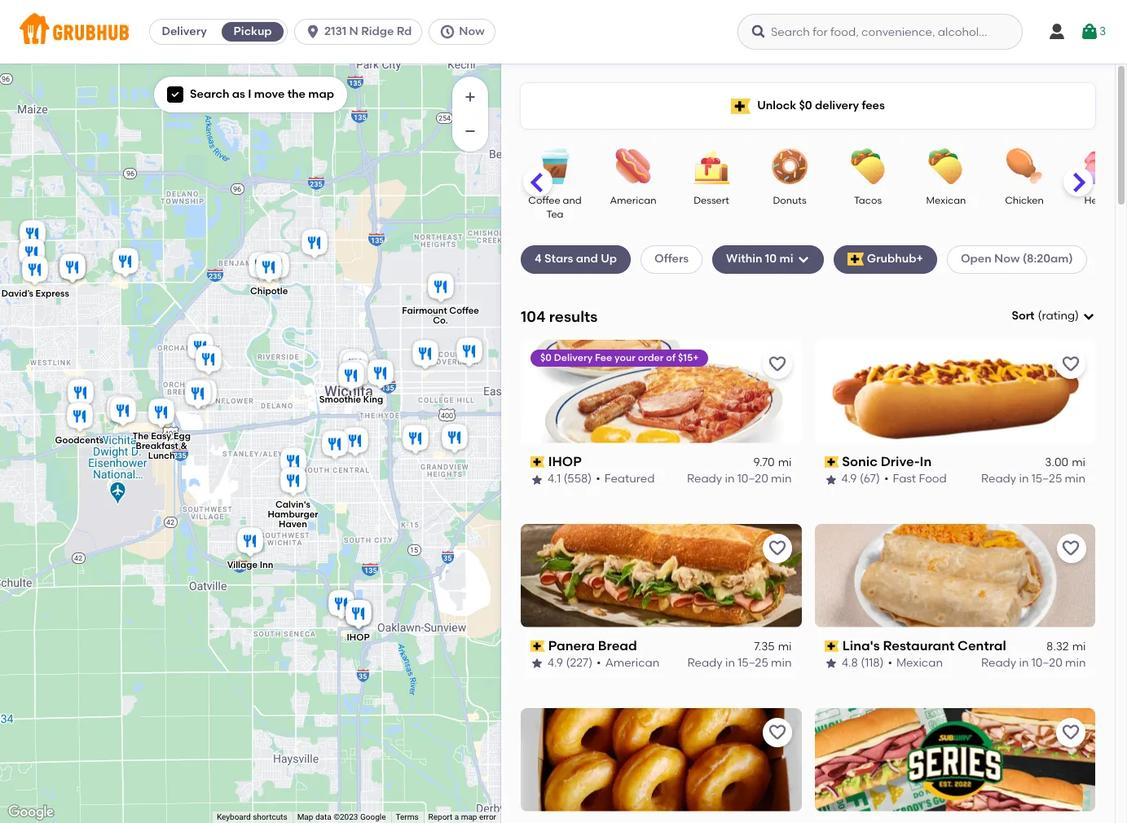 Task type: describe. For each thing, give the bounding box(es) containing it.
3
[[1100, 24, 1106, 38]]

calvin's hamburger haven
[[267, 499, 318, 530]]

subscription pass image for lina's restaurant central
[[825, 641, 839, 652]]

golden corral image
[[106, 395, 139, 431]]

fairmount coffee co. image
[[424, 271, 457, 307]]

i
[[248, 87, 251, 101]]

in for ihop
[[725, 472, 735, 486]]

popeyes image
[[184, 331, 216, 367]]

ready in 15–25 min for panera bread
[[688, 657, 792, 670]]

0 horizontal spatial $0
[[541, 352, 552, 363]]

fairmount
[[402, 306, 447, 316]]

report
[[429, 813, 453, 822]]

lina's
[[842, 638, 880, 654]]

move
[[254, 87, 285, 101]]

8.32 mi
[[1047, 640, 1086, 654]]

10
[[765, 252, 777, 266]]

search as i move the map
[[190, 87, 334, 101]]

results
[[549, 307, 598, 326]]

lina's restaurant central
[[842, 638, 1006, 654]]

panera bread image
[[409, 338, 442, 373]]

lina's restaurant central image
[[453, 335, 486, 371]]

now inside 'button'
[[459, 24, 485, 38]]

subscription pass image for panera bread
[[531, 641, 545, 652]]

save this restaurant button for the sonic drive-in logo
[[1057, 350, 1086, 379]]

search
[[190, 87, 229, 101]]

map region
[[0, 0, 640, 824]]

sonic drive-in logo image
[[815, 340, 1096, 443]]

wasabi hinkaku image
[[340, 357, 372, 393]]

sesame mediterranean kitchen image
[[16, 218, 49, 254]]

goodcents
[[55, 436, 103, 446]]

report a map error link
[[429, 813, 497, 822]]

svg image for 2131 n ridge rd
[[305, 24, 321, 40]]

lunch
[[148, 451, 175, 461]]

grubhub plus flag logo image for unlock $0 delivery fees
[[731, 98, 751, 114]]

keyboard shortcuts button
[[217, 812, 288, 824]]

4 stars and up
[[535, 252, 617, 266]]

in
[[920, 454, 932, 469]]

as
[[232, 87, 245, 101]]

save this restaurant image for sonic drive-in
[[1062, 354, 1081, 374]]

the easy egg breakfast & lunch image
[[145, 396, 177, 432]]

coffee and tea
[[529, 195, 582, 220]]

shortcuts
[[253, 813, 288, 822]]

of
[[666, 352, 676, 363]]

mexican image
[[918, 148, 975, 184]]

donuts
[[773, 195, 807, 206]]

©2023
[[334, 813, 358, 822]]

now button
[[429, 19, 502, 45]]

(118)
[[861, 657, 884, 670]]

food
[[919, 472, 947, 486]]

sort ( rating )
[[1012, 309, 1080, 323]]

4.9 (67)
[[842, 472, 881, 486]]

the
[[288, 87, 306, 101]]

express
[[35, 288, 69, 299]]

stars
[[545, 252, 574, 266]]

el fogon image
[[298, 227, 331, 263]]

bread
[[598, 638, 637, 654]]

king
[[363, 395, 383, 405]]

healthy
[[1085, 195, 1122, 206]]

svg image for now
[[440, 24, 456, 40]]

dessert image
[[683, 148, 740, 184]]

restaurant
[[883, 638, 955, 654]]

subscription pass image for sonic drive-in
[[825, 457, 839, 468]]

oasis lounge image
[[187, 377, 220, 413]]

the popcorner image
[[56, 251, 88, 287]]

save this restaurant image for panera bread
[[768, 539, 787, 558]]

hurts donut co image
[[109, 245, 141, 281]]

2131 n ridge rd button
[[294, 19, 429, 45]]

donuts image
[[762, 148, 819, 184]]

• for ihop
[[596, 472, 601, 486]]

ihop logo image
[[521, 340, 802, 443]]

star icon image for sonic drive-in
[[825, 473, 838, 486]]

panera
[[548, 638, 595, 654]]

google
[[360, 813, 386, 822]]

unlock
[[758, 99, 797, 112]]

inn
[[259, 560, 273, 570]]

unlock $0 delivery fees
[[758, 99, 885, 112]]

ready for sonic drive-in
[[982, 472, 1017, 486]]

mi right 9.70
[[778, 456, 792, 470]]

in for panera bread
[[726, 657, 735, 670]]

el viejito mexican restaurant image
[[325, 588, 358, 624]]

order
[[638, 352, 664, 363]]

crispy donuts wichita image
[[192, 343, 225, 379]]

4.9 for sonic drive-in
[[842, 472, 857, 486]]

delivery button
[[150, 19, 219, 45]]

(8:20am)
[[1023, 252, 1074, 266]]

coffee inside coffee and tea
[[529, 195, 561, 206]]

(
[[1038, 309, 1042, 323]]

min for sonic drive-in
[[1065, 472, 1086, 486]]

0 vertical spatial mexican
[[927, 195, 967, 206]]

ihop image
[[342, 598, 375, 634]]

lalo's mexican food image
[[277, 445, 309, 481]]

data
[[315, 813, 332, 822]]

smoothie king
[[319, 395, 383, 405]]

calvin's
[[275, 499, 310, 510]]

tacos y gorditas torres image
[[339, 425, 371, 461]]

spear's restaurant & pie shop image
[[181, 378, 214, 413]]

1 vertical spatial mexican
[[896, 657, 943, 670]]

8.32
[[1047, 640, 1069, 654]]

ready for lina's restaurant central
[[981, 657, 1016, 670]]

central
[[958, 638, 1006, 654]]

huddle house image
[[260, 249, 292, 285]]

dessert
[[694, 195, 730, 206]]

rating
[[1042, 309, 1075, 323]]

save this restaurant button for "hurts donut co logo"
[[763, 718, 792, 747]]

ready in 10–20 min for ihop
[[687, 472, 792, 486]]

open now (8:20am)
[[961, 252, 1074, 266]]

featured
[[605, 472, 655, 486]]

smoothie
[[319, 395, 361, 405]]

google image
[[4, 802, 58, 824]]

min for lina's restaurant central
[[1065, 657, 1086, 670]]

save this restaurant button for subway® 10907-0 logo
[[1057, 718, 1086, 747]]

$0 delivery fee your order of $15+
[[541, 352, 699, 363]]

the donut whole image
[[364, 357, 397, 393]]

4.8
[[842, 657, 858, 670]]

lina's restaurant central logo image
[[815, 524, 1096, 628]]

1 vertical spatial delivery
[[554, 352, 593, 363]]

1 vertical spatial svg image
[[170, 90, 180, 100]]

4.1 (558)
[[548, 472, 592, 486]]

terms link
[[396, 813, 419, 822]]

panera bread logo image
[[521, 524, 802, 628]]

coffee inside david's express fairmount coffee co.
[[449, 306, 479, 316]]

jimmie's diner image
[[399, 422, 432, 458]]

keyboard shortcuts
[[217, 813, 288, 822]]

n
[[349, 24, 359, 38]]

fee
[[595, 352, 612, 363]]

0 vertical spatial american
[[610, 195, 657, 206]]

• american
[[597, 657, 660, 670]]

david's
[[1, 288, 33, 299]]

7.35
[[754, 640, 775, 654]]

save this restaurant button for the panera bread logo
[[763, 534, 792, 563]]

ridge
[[361, 24, 394, 38]]

smoothie king image
[[335, 360, 367, 395]]

minus icon image
[[462, 123, 479, 139]]

drive-
[[881, 454, 920, 469]]

tacos image
[[840, 148, 897, 184]]



Task type: vqa. For each thing, say whether or not it's contained in the screenshot.


Task type: locate. For each thing, give the bounding box(es) containing it.
delivery left 'fee' at the top right of the page
[[554, 352, 593, 363]]

the easy egg breakfast & lunch
[[132, 431, 190, 461]]

american image
[[605, 148, 662, 184]]

svg image for 3
[[1080, 22, 1100, 42]]

hurts donut co logo image
[[521, 708, 802, 812]]

4.1
[[548, 472, 561, 486]]

your
[[615, 352, 636, 363]]

mi for drive-
[[1072, 456, 1086, 470]]

0 vertical spatial and
[[563, 195, 582, 206]]

(67)
[[860, 472, 881, 486]]

min down 3.00 mi
[[1065, 472, 1086, 486]]

min for panera bread
[[771, 657, 792, 670]]

mexican down mexican image
[[927, 195, 967, 206]]

star icon image left 4.8
[[825, 658, 838, 671]]

• right (558)
[[596, 472, 601, 486]]

delivery
[[815, 99, 859, 112]]

american down bread
[[606, 657, 660, 670]]

• right (118)
[[888, 657, 892, 670]]

don taco stop mexican fast food image
[[318, 428, 351, 464]]

star icon image left 4.1
[[531, 473, 544, 486]]

delivery inside button
[[162, 24, 207, 38]]

arby's image
[[438, 422, 471, 457]]

0 vertical spatial svg image
[[1048, 22, 1067, 42]]

star icon image for ihop
[[531, 473, 544, 486]]

1 horizontal spatial coffee
[[529, 195, 561, 206]]

svg image right )
[[1083, 310, 1096, 323]]

min down the 8.32 mi
[[1065, 657, 1086, 670]]

mi
[[780, 252, 794, 266], [778, 456, 792, 470], [1072, 456, 1086, 470], [778, 640, 792, 654], [1072, 640, 1086, 654]]

2 horizontal spatial svg image
[[1083, 310, 1096, 323]]

ready in 15–25 min down '7.35'
[[688, 657, 792, 670]]

1 vertical spatial ready in 10–20 min
[[981, 657, 1086, 670]]

grubhub plus flag logo image
[[731, 98, 751, 114], [848, 253, 864, 266]]

1 horizontal spatial subscription pass image
[[825, 641, 839, 652]]

coffee right "co." on the left of the page
[[449, 306, 479, 316]]

ihop image
[[342, 598, 375, 634]]

ready right • american
[[688, 657, 723, 670]]

$0 down "104"
[[541, 352, 552, 363]]

svg image inside now 'button'
[[440, 24, 456, 40]]

sort
[[1012, 309, 1035, 323]]

subscription pass image for ihop
[[531, 457, 545, 468]]

0 vertical spatial grubhub plus flag logo image
[[731, 98, 751, 114]]

map right a
[[461, 813, 477, 822]]

and left up
[[576, 252, 598, 266]]

chicken image
[[996, 148, 1053, 184]]

and inside coffee and tea
[[563, 195, 582, 206]]

0 horizontal spatial map
[[308, 87, 334, 101]]

0 horizontal spatial ready in 15–25 min
[[688, 657, 792, 670]]

2 vertical spatial svg image
[[1083, 310, 1096, 323]]

7.35 mi
[[754, 640, 792, 654]]

in for lina's restaurant central
[[1019, 657, 1029, 670]]

within
[[727, 252, 763, 266]]

1 vertical spatial 4.9
[[548, 657, 563, 670]]

4.9 left the (227)
[[548, 657, 563, 670]]

15–25 down 3.00 on the bottom right of the page
[[1032, 472, 1063, 486]]

offers
[[655, 252, 689, 266]]

1 vertical spatial 10–20
[[1032, 657, 1063, 670]]

now
[[459, 24, 485, 38], [995, 252, 1020, 266]]

egg cetera image
[[339, 349, 371, 385]]

subscription pass image left panera
[[531, 641, 545, 652]]

1 vertical spatial subscription pass image
[[531, 641, 545, 652]]

sonic
[[842, 454, 878, 469]]

mi right 8.32
[[1072, 640, 1086, 654]]

chicken
[[1005, 195, 1044, 206]]

ready in 10–20 min down 9.70
[[687, 472, 792, 486]]

4.9 (227)
[[548, 657, 593, 670]]

mi right 10
[[780, 252, 794, 266]]

10–20 down 8.32
[[1032, 657, 1063, 670]]

1 vertical spatial now
[[995, 252, 1020, 266]]

&
[[180, 441, 187, 451]]

ihop inside map region
[[347, 633, 369, 644]]

and up the tea on the top
[[563, 195, 582, 206]]

ready in 15–25 min for sonic drive-in
[[982, 472, 1086, 486]]

10–20 for lina's restaurant central
[[1032, 657, 1063, 670]]

svg image
[[1048, 22, 1067, 42], [170, 90, 180, 100], [1083, 310, 1096, 323]]

0 horizontal spatial now
[[459, 24, 485, 38]]

in
[[725, 472, 735, 486], [1020, 472, 1029, 486], [726, 657, 735, 670], [1019, 657, 1029, 670]]

tacos
[[854, 195, 882, 206]]

1 vertical spatial grubhub plus flag logo image
[[848, 253, 864, 266]]

0 horizontal spatial 4.9
[[548, 657, 563, 670]]

15–25 for panera bread
[[738, 657, 769, 670]]

sonic drive-in
[[842, 454, 932, 469]]

1 horizontal spatial grubhub plus flag logo image
[[848, 253, 864, 266]]

save this restaurant image for lina's restaurant central
[[1062, 539, 1081, 558]]

pickup button
[[219, 19, 287, 45]]

and
[[563, 195, 582, 206], [576, 252, 598, 266]]

0 vertical spatial subscription pass image
[[825, 457, 839, 468]]

• mexican
[[888, 657, 943, 670]]

mi right '7.35'
[[778, 640, 792, 654]]

1 vertical spatial coffee
[[449, 306, 479, 316]]

easy
[[151, 431, 171, 442]]

svg image inside main navigation navigation
[[1048, 22, 1067, 42]]

ihop down "el viejito mexican restaurant" image at the left bottom
[[347, 633, 369, 644]]

co.
[[433, 316, 448, 326]]

9.70
[[754, 456, 775, 470]]

panera bread
[[548, 638, 637, 654]]

0 vertical spatial delivery
[[162, 24, 207, 38]]

delivery up the search
[[162, 24, 207, 38]]

rd
[[397, 24, 412, 38]]

0 vertical spatial 15–25
[[1032, 472, 1063, 486]]

1 horizontal spatial subscription pass image
[[825, 457, 839, 468]]

now up 'plus icon'
[[459, 24, 485, 38]]

a
[[455, 813, 459, 822]]

ready in 10–20 min for lina's restaurant central
[[981, 657, 1086, 670]]

min down 9.70 mi
[[771, 472, 792, 486]]

chipotle image
[[252, 251, 285, 287]]

ready in 10–20 min
[[687, 472, 792, 486], [981, 657, 1086, 670]]

•
[[596, 472, 601, 486], [885, 472, 889, 486], [597, 657, 601, 670], [888, 657, 892, 670]]

svg image
[[1080, 22, 1100, 42], [305, 24, 321, 40], [440, 24, 456, 40], [751, 24, 767, 40], [797, 253, 810, 266]]

cracker barrel image
[[103, 393, 136, 429]]

star icon image
[[531, 473, 544, 486], [825, 473, 838, 486], [531, 658, 544, 671], [825, 658, 838, 671]]

1 horizontal spatial delivery
[[554, 352, 593, 363]]

0 horizontal spatial subscription pass image
[[531, 641, 545, 652]]

0 horizontal spatial 10–20
[[738, 472, 769, 486]]

mexican down restaurant
[[896, 657, 943, 670]]

4
[[535, 252, 542, 266]]

fast
[[893, 472, 917, 486]]

terms
[[396, 813, 419, 822]]

main navigation navigation
[[0, 0, 1128, 64]]

star icon image for panera bread
[[531, 658, 544, 671]]

0 vertical spatial ready in 10–20 min
[[687, 472, 792, 486]]

report a map error
[[429, 813, 497, 822]]

0 horizontal spatial 15–25
[[738, 657, 769, 670]]

map data ©2023 google
[[297, 813, 386, 822]]

now right open
[[995, 252, 1020, 266]]

• fast food
[[885, 472, 947, 486]]

grubhub plus flag logo image left unlock
[[731, 98, 751, 114]]

fees
[[862, 99, 885, 112]]

Search for food, convenience, alcohol... search field
[[738, 14, 1023, 50]]

15–25 for sonic drive-in
[[1032, 472, 1063, 486]]

• for lina's restaurant central
[[888, 657, 892, 670]]

subway® 10907-0 logo image
[[815, 708, 1096, 812]]

0 vertical spatial ready in 15–25 min
[[982, 472, 1086, 486]]

• featured
[[596, 472, 655, 486]]

map right the the
[[308, 87, 334, 101]]

0 vertical spatial 10–20
[[738, 472, 769, 486]]

0 vertical spatial map
[[308, 87, 334, 101]]

american down american image
[[610, 195, 657, 206]]

104 results
[[521, 307, 598, 326]]

village
[[227, 560, 257, 570]]

plus icon image
[[462, 89, 479, 105]]

ready
[[687, 472, 723, 486], [982, 472, 1017, 486], [688, 657, 723, 670], [981, 657, 1016, 670]]

9.70 mi
[[754, 456, 792, 470]]

1 horizontal spatial ihop
[[548, 454, 582, 469]]

ready for panera bread
[[688, 657, 723, 670]]

chipotle
[[250, 286, 288, 297]]

ihop up 4.1 (558)
[[548, 454, 582, 469]]

min down 7.35 mi
[[771, 657, 792, 670]]

4.8 (118)
[[842, 657, 884, 670]]

104
[[521, 307, 546, 326]]

goodcents image
[[63, 400, 96, 436]]

star icon image left '4.9 (67)'
[[825, 473, 838, 486]]

within 10 mi
[[727, 252, 794, 266]]

hamburger
[[267, 509, 318, 520]]

star icon image left 4.9 (227)
[[531, 658, 544, 671]]

1 horizontal spatial 15–25
[[1032, 472, 1063, 486]]

1 vertical spatial ihop
[[347, 633, 369, 644]]

1 vertical spatial subscription pass image
[[825, 641, 839, 652]]

1 horizontal spatial 4.9
[[842, 472, 857, 486]]

david's express fairmount coffee co.
[[1, 288, 479, 326]]

0 horizontal spatial svg image
[[170, 90, 180, 100]]

1 vertical spatial 15–25
[[738, 657, 769, 670]]

4.9
[[842, 472, 857, 486], [548, 657, 563, 670]]

ready right featured
[[687, 472, 723, 486]]

min for ihop
[[771, 472, 792, 486]]

svg image inside 3 button
[[1080, 22, 1100, 42]]

ready in 15–25 min down 3.00 on the bottom right of the page
[[982, 472, 1086, 486]]

mi for restaurant
[[1072, 640, 1086, 654]]

0 horizontal spatial ihop
[[347, 633, 369, 644]]

mi for bread
[[778, 640, 792, 654]]

0 horizontal spatial subscription pass image
[[531, 457, 545, 468]]

in for sonic drive-in
[[1020, 472, 1029, 486]]

1 vertical spatial $0
[[541, 352, 552, 363]]

None field
[[1012, 308, 1096, 325]]

haven
[[279, 519, 307, 530]]

grubhub+
[[867, 252, 924, 266]]

0 vertical spatial $0
[[799, 99, 813, 112]]

1 vertical spatial american
[[606, 657, 660, 670]]

0 horizontal spatial delivery
[[162, 24, 207, 38]]

svg image inside 2131 n ridge rd "button"
[[305, 24, 321, 40]]

coffee up the tea on the top
[[529, 195, 561, 206]]

1 vertical spatial and
[[576, 252, 598, 266]]

0 vertical spatial coffee
[[529, 195, 561, 206]]

subscription pass image
[[531, 457, 545, 468], [825, 641, 839, 652]]

$0 right unlock
[[799, 99, 813, 112]]

subscription pass image left sonic
[[825, 457, 839, 468]]

0 horizontal spatial ready in 10–20 min
[[687, 472, 792, 486]]

10–20 for ihop
[[738, 472, 769, 486]]

tea
[[547, 209, 564, 220]]

4.9 down sonic
[[842, 472, 857, 486]]

(227)
[[566, 657, 593, 670]]

0 vertical spatial 4.9
[[842, 472, 857, 486]]

1 horizontal spatial ready in 10–20 min
[[981, 657, 1086, 670]]

none field containing sort
[[1012, 308, 1096, 325]]

• down panera bread
[[597, 657, 601, 670]]

error
[[479, 813, 497, 822]]

10–20 down 9.70
[[738, 472, 769, 486]]

svg image left 3 button
[[1048, 22, 1067, 42]]

subway® 10907-0 image
[[245, 249, 278, 285]]

• for sonic drive-in
[[885, 472, 889, 486]]

mexican
[[927, 195, 967, 206], [896, 657, 943, 670]]

coffee
[[529, 195, 561, 206], [449, 306, 479, 316]]

0 horizontal spatial coffee
[[449, 306, 479, 316]]

$15+
[[678, 352, 699, 363]]

star icon image for lina's restaurant central
[[825, 658, 838, 671]]

0 horizontal spatial grubhub plus flag logo image
[[731, 98, 751, 114]]

0 vertical spatial subscription pass image
[[531, 457, 545, 468]]

grubhub plus flag logo image left grubhub+
[[848, 253, 864, 266]]

ready down central
[[981, 657, 1016, 670]]

• for panera bread
[[597, 657, 601, 670]]

3.00
[[1046, 456, 1069, 470]]

sugar shak daylight donuts image
[[56, 251, 88, 287]]

avivo brick oven pizzeria image
[[15, 236, 48, 272]]

save this restaurant image
[[768, 354, 787, 374], [1062, 354, 1081, 374], [768, 539, 787, 558], [1062, 539, 1081, 558], [768, 723, 787, 742]]

0 vertical spatial ihop
[[548, 454, 582, 469]]

svg image left the search
[[170, 90, 180, 100]]

egg
[[173, 431, 190, 442]]

4.9 for panera bread
[[548, 657, 563, 670]]

3 button
[[1080, 17, 1106, 46]]

1 horizontal spatial ready in 15–25 min
[[982, 472, 1086, 486]]

1 vertical spatial ready in 15–25 min
[[688, 657, 792, 670]]

0 vertical spatial now
[[459, 24, 485, 38]]

healthy image
[[1075, 148, 1128, 184]]

1 horizontal spatial svg image
[[1048, 22, 1067, 42]]

1 horizontal spatial $0
[[799, 99, 813, 112]]

save this restaurant button for the lina's restaurant central logo
[[1057, 534, 1086, 563]]

1 vertical spatial map
[[461, 813, 477, 822]]

ready in 10–20 min down 8.32
[[981, 657, 1086, 670]]

ready for ihop
[[687, 472, 723, 486]]

subscription pass image
[[825, 457, 839, 468], [531, 641, 545, 652]]

pickup
[[234, 24, 272, 38]]

village inn image
[[234, 525, 266, 561]]

up
[[601, 252, 617, 266]]

2131 n ridge rd
[[325, 24, 412, 38]]

1 horizontal spatial now
[[995, 252, 1020, 266]]

• right (67)
[[885, 472, 889, 486]]

old chicago pizza + taproom image
[[336, 347, 368, 382]]

sonic drive-in image
[[64, 377, 97, 413]]

save this restaurant image
[[1062, 723, 1081, 742]]

mi right 3.00 on the bottom right of the page
[[1072, 456, 1086, 470]]

ready right food
[[982, 472, 1017, 486]]

breakfast
[[135, 441, 178, 451]]

1 horizontal spatial map
[[461, 813, 477, 822]]

calvin's hamburger haven image
[[277, 465, 309, 501]]

map
[[297, 813, 313, 822]]

david's express image
[[18, 254, 51, 289]]

1 horizontal spatial 10–20
[[1032, 657, 1063, 670]]

15–25 down '7.35'
[[738, 657, 769, 670]]

coffee and tea image
[[527, 148, 584, 184]]

grubhub plus flag logo image for grubhub+
[[848, 253, 864, 266]]



